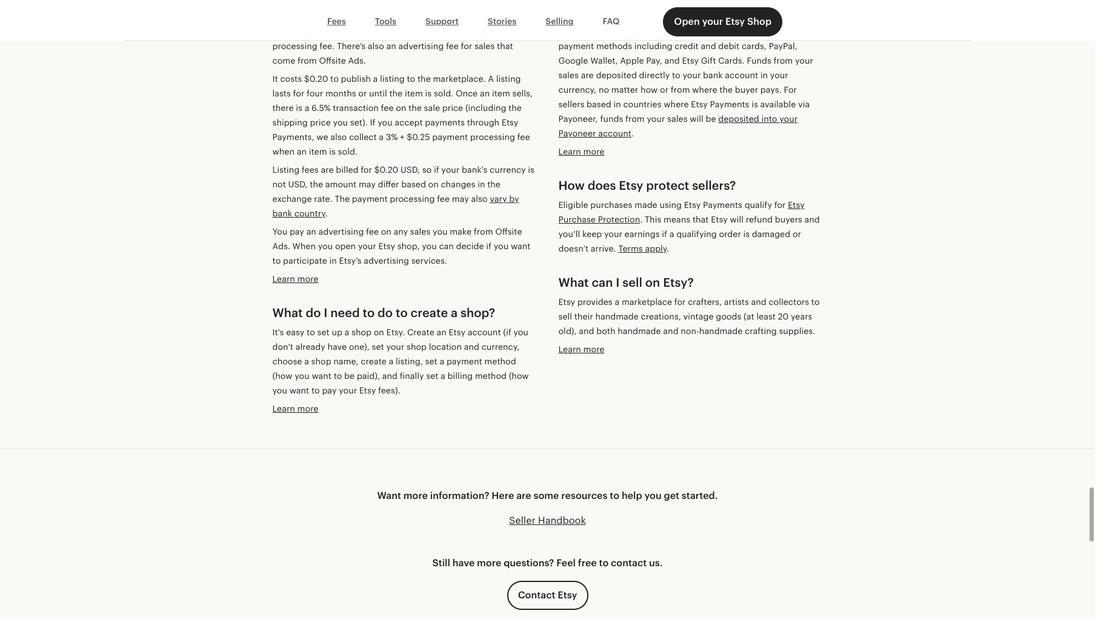 Task type: describe. For each thing, give the bounding box(es) containing it.
artists
[[725, 297, 750, 307]]

sales inside joining and starting a shop on etsy is free. there are three basic selling fees: a listing fee, a transaction fee, and a payment processing fee. there's also an advertising fee for sales that come from offsite ads.
[[475, 41, 495, 51]]

you
[[273, 227, 288, 237]]

supplies.
[[780, 326, 816, 336]]

handmade down creations,
[[618, 326, 661, 336]]

an inside joining and starting a shop on etsy is free. there are three basic selling fees: a listing fee, a transaction fee, and a payment processing fee. there's also an advertising fee for sales that come from offsite ads.
[[387, 41, 397, 51]]

from down countries
[[626, 114, 645, 124]]

from down use
[[701, 27, 720, 36]]

is right there
[[296, 103, 303, 113]]

protection
[[598, 215, 641, 224]]

based inside with etsy payments, our easy-to-use and secure payment system, you may accept payments from a wide variety of payment methods including credit and debit cards, paypal, google wallet, apple pay, and etsy gift cards. funds from your sales are deposited directly to your bank account in your currency, no matter how or from where the buyer pays.  for sellers based in countries where etsy payments is available via payoneer, funds from your sales will be
[[587, 100, 612, 109]]

a left shop?
[[451, 306, 458, 320]]

pay inside it's easy to set up a shop on etsy. create an etsy account (if you don't already have one), set your shop location and currency, choose a shop name, create a listing, set a payment method (how you want to be paid), and finally set a billing method (how you want to pay your etsy fees).
[[322, 386, 337, 396]]

your down 'paypal,'
[[796, 56, 814, 66]]

the up sale
[[418, 74, 431, 84]]

on up marketplace
[[646, 276, 661, 289]]

more left questions?
[[477, 557, 502, 569]]

a left "billing"
[[441, 371, 446, 381]]

a up until
[[373, 74, 378, 84]]

learn more link for with etsy payments, our easy-to-use and secure payment system, you may accept payments from a wide variety of payment methods including credit and debit cards, paypal, google wallet, apple pay, and etsy gift cards. funds from your sales are deposited directly to your bank account in your currency, no matter how or from where the buyer pays.  for sellers based in countries where etsy payments is available via payoneer, funds from your sales will be
[[559, 147, 605, 157]]

the left sale
[[409, 103, 422, 113]]

etsy purchase protection link
[[559, 200, 805, 224]]

to right 'free'
[[599, 557, 609, 569]]

shop?
[[461, 306, 496, 320]]

costs
[[280, 74, 302, 84]]

countries
[[624, 100, 662, 109]]

free.
[[425, 12, 443, 22]]

your down countries
[[647, 114, 666, 124]]

processing inside it costs $0.20 to publish a listing to the marketplace.  a listing lasts for four months or until the item is sold. once an item sells, there is a 6.5% transaction fee on the sale price (including the shipping price you set). if you accept payments through etsy payments, we also collect a 3% + $0.25 payment processing fee when an item is sold.
[[470, 132, 515, 142]]

deposited into your payoneer account
[[559, 114, 798, 138]]

this
[[645, 215, 662, 224]]

four
[[307, 89, 323, 98]]

1 horizontal spatial create
[[411, 306, 448, 320]]

fee inside joining and starting a shop on etsy is free. there are three basic selling fees: a listing fee, a transaction fee, and a payment processing fee. there's also an advertising fee for sales that come from offsite ads.
[[446, 41, 459, 51]]

etsy right contact
[[558, 590, 578, 601]]

through
[[467, 118, 500, 127]]

advertising for etsy's
[[364, 256, 409, 266]]

our
[[643, 12, 656, 22]]

1 vertical spatial method
[[475, 371, 507, 381]]

will inside . this means that etsy will refund buyers and you'll keep your earnings if a qualifying order is damaged or doesn't arrive.
[[730, 215, 744, 224]]

set left up
[[318, 328, 330, 337]]

payments inside with etsy payments, our easy-to-use and secure payment system, you may accept payments from a wide variety of payment methods including credit and debit cards, paypal, google wallet, apple pay, and etsy gift cards. funds from your sales are deposited directly to your bank account in your currency, no matter how or from where the buyer pays.  for sellers based in countries where etsy payments is available via payoneer, funds from your sales will be
[[711, 100, 750, 109]]

to right need
[[363, 306, 375, 320]]

0 vertical spatial where
[[693, 85, 718, 95]]

or inside . this means that etsy will refund buyers and you'll keep your earnings if a qualifying order is damaged or doesn't arrive.
[[793, 229, 802, 239]]

a right starting
[[355, 12, 360, 22]]

fee up currency
[[518, 132, 530, 142]]

is up sale
[[425, 89, 432, 98]]

for inside it costs $0.20 to publish a listing to the marketplace.  a listing lasts for four months or until the item is sold. once an item sells, there is a 6.5% transaction fee on the sale price (including the shipping price you set). if you accept payments through etsy payments, we also collect a 3% + $0.25 payment processing fee when an item is sold.
[[293, 89, 305, 98]]

via
[[799, 100, 810, 109]]

1 horizontal spatial item
[[405, 89, 423, 98]]

is inside listing fees are billed for $0.20 usd, so if your bank's currency is not usd, the amount may differ based on changes in the exchange rate. the payment processing fee may also
[[528, 165, 535, 175]]

when
[[293, 241, 316, 251]]

questions?
[[504, 557, 555, 569]]

handmade down goods
[[700, 326, 743, 336]]

ads. inside joining and starting a shop on etsy is free. there are three basic selling fees: a listing fee, a transaction fee, and a payment processing fee. there's also an advertising fee for sales that come from offsite ads.
[[348, 56, 366, 66]]

2 horizontal spatial listing
[[496, 74, 521, 84]]

want
[[378, 490, 401, 502]]

to down already
[[312, 386, 320, 396]]

0 horizontal spatial price
[[310, 118, 331, 127]]

an right the when
[[297, 147, 307, 157]]

and down their
[[579, 326, 595, 336]]

and right use
[[707, 12, 723, 22]]

(at
[[744, 312, 755, 322]]

to-
[[680, 12, 691, 22]]

bank inside vary by bank country
[[273, 209, 292, 218]]

1 horizontal spatial listing
[[380, 74, 405, 84]]

or inside with etsy payments, our easy-to-use and secure payment system, you may accept payments from a wide variety of payment methods including credit and debit cards, paypal, google wallet, apple pay, and etsy gift cards. funds from your sales are deposited directly to your bank account in your currency, no matter how or from where the buyer pays.  for sellers based in countries where etsy payments is available via payoneer, funds from your sales will be
[[660, 85, 669, 95]]

the down fees
[[310, 180, 323, 189]]

listing,
[[396, 357, 423, 366]]

funds
[[601, 114, 624, 124]]

pay inside you pay an advertising fee on any sales you make from offsite ads. when you open your etsy shop, you can decide if you want to participate in etsy's advertising services.
[[290, 227, 304, 237]]

what for what can i sell on etsy?
[[559, 276, 589, 289]]

what do i need to do to create a shop?
[[273, 306, 496, 320]]

etsy inside etsy purchase protection
[[789, 200, 805, 210]]

payment down system,
[[559, 41, 595, 51]]

0 vertical spatial method
[[485, 357, 517, 366]]

by
[[510, 194, 520, 204]]

the down sells,
[[509, 103, 522, 113]]

will inside with etsy payments, our easy-to-use and secure payment system, you may accept payments from a wide variety of payment methods including credit and debit cards, paypal, google wallet, apple pay, and etsy gift cards. funds from your sales are deposited directly to your bank account in your currency, no matter how or from where the buyer pays.  for sellers based in countries where etsy payments is available via payoneer, funds from your sales will be
[[690, 114, 704, 124]]

matter
[[612, 85, 639, 95]]

protect
[[647, 179, 690, 192]]

etsy up means
[[685, 200, 701, 210]]

also inside listing fees are billed for $0.20 usd, so if your bank's currency is not usd, the amount may differ based on changes in the exchange rate. the payment processing fee may also
[[472, 194, 488, 204]]

from inside joining and starting a shop on etsy is free. there are three basic selling fees: a listing fee, a transaction fee, and a payment processing fee. there's also an advertising fee for sales that come from offsite ads.
[[298, 56, 317, 66]]

finally
[[400, 371, 424, 381]]

a inside etsy provides a marketplace for crafters, artists and collectors to sell their handmade creations, vintage goods (at least 20 years old), and both handmade and non-handmade crafting supplies.
[[615, 297, 620, 307]]

0 horizontal spatial may
[[359, 180, 376, 189]]

buyers
[[776, 215, 803, 224]]

transaction inside it costs $0.20 to publish a listing to the marketplace.  a listing lasts for four months or until the item is sold. once an item sells, there is a 6.5% transaction fee on the sale price (including the shipping price you set). if you accept payments through etsy payments, we also collect a 3% + $0.25 payment processing fee when an item is sold.
[[333, 103, 379, 113]]

1 vertical spatial usd,
[[288, 180, 308, 189]]

apple
[[621, 56, 644, 66]]

faq
[[603, 16, 620, 26]]

also inside it costs $0.20 to publish a listing to the marketplace.  a listing lasts for four months or until the item is sold. once an item sells, there is a 6.5% transaction fee on the sale price (including the shipping price you set). if you accept payments through etsy payments, we also collect a 3% + $0.25 payment processing fee when an item is sold.
[[331, 132, 347, 142]]

and inside . this means that etsy will refund buyers and you'll keep your earnings if a qualifying order is damaged or doesn't arrive.
[[805, 215, 820, 224]]

shop up one),
[[352, 328, 372, 337]]

etsy inside it costs $0.20 to publish a listing to the marketplace.  a listing lasts for four months or until the item is sold. once an item sells, there is a 6.5% transaction fee on the sale price (including the shipping price you set). if you accept payments through etsy payments, we also collect a 3% + $0.25 payment processing fee when an item is sold.
[[502, 118, 519, 127]]

fee.
[[320, 41, 335, 51]]

for inside joining and starting a shop on etsy is free. there are three basic selling fees: a listing fee, a transaction fee, and a payment processing fee. there's also an advertising fee for sales that come from offsite ads.
[[461, 41, 473, 51]]

etsy inside you pay an advertising fee on any sales you make from offsite ads. when you open your etsy shop, you can decide if you want to participate in etsy's advertising services.
[[379, 241, 395, 251]]

and down there
[[447, 27, 462, 36]]

more right want
[[404, 490, 428, 502]]

your up pays.
[[771, 70, 789, 80]]

is up the amount
[[329, 147, 336, 157]]

listing
[[273, 165, 300, 175]]

learn more for etsy provides a marketplace for crafters, artists and collectors to sell their handmade creations, vintage goods (at least 20 years old), and both handmade and non-handmade crafting supplies.
[[559, 345, 605, 354]]

is inside . this means that etsy will refund buyers and you'll keep your earnings if a qualifying order is damaged or doesn't arrive.
[[744, 229, 750, 239]]

advertising for an
[[399, 41, 444, 51]]

what can i sell on etsy?
[[559, 276, 694, 289]]

is inside with etsy payments, our easy-to-use and secure payment system, you may accept payments from a wide variety of payment methods including credit and debit cards, paypal, google wallet, apple pay, and etsy gift cards. funds from your sales are deposited directly to your bank account in your currency, no matter how or from where the buyer pays.  for sellers based in countries where etsy payments is available via payoneer, funds from your sales will be
[[752, 100, 759, 109]]

there
[[273, 103, 294, 113]]

learn for it's easy to set up a shop on etsy. create an etsy account (if you don't already have one), set your shop location and currency, choose a shop name, create a listing, set a payment method (how you want to be paid), and finally set a billing method (how you want to pay your etsy fees).
[[273, 404, 295, 414]]

for inside listing fees are billed for $0.20 usd, so if your bank's currency is not usd, the amount may differ based on changes in the exchange rate. the payment processing fee may also
[[361, 165, 372, 175]]

a down tools
[[374, 27, 379, 36]]

the up vary
[[488, 180, 501, 189]]

goods
[[716, 312, 742, 322]]

$0.20 inside it costs $0.20 to publish a listing to the marketplace.  a listing lasts for four months or until the item is sold. once an item sells, there is a 6.5% transaction fee on the sale price (including the shipping price you set). if you accept payments through etsy payments, we also collect a 3% + $0.25 payment processing fee when an item is sold.
[[304, 74, 328, 84]]

and down creations,
[[664, 326, 679, 336]]

etsy left the shop
[[726, 16, 745, 27]]

to up etsy.
[[396, 306, 408, 320]]

to left help
[[610, 490, 620, 502]]

participate
[[283, 256, 327, 266]]

a down location
[[440, 357, 445, 366]]

including
[[635, 41, 673, 51]]

doesn't
[[559, 244, 589, 254]]

the right until
[[390, 89, 403, 98]]

easy
[[286, 328, 305, 337]]

not
[[273, 180, 286, 189]]

or inside it costs $0.20 to publish a listing to the marketplace.  a listing lasts for four months or until the item is sold. once an item sells, there is a 6.5% transaction fee on the sale price (including the shipping price you set). if you accept payments through etsy payments, we also collect a 3% + $0.25 payment processing fee when an item is sold.
[[359, 89, 367, 98]]

faq link
[[589, 10, 635, 33]]

on inside listing fees are billed for $0.20 usd, so if your bank's currency is not usd, the amount may differ based on changes in the exchange rate. the payment processing fee may also
[[429, 180, 439, 189]]

in inside listing fees are billed for $0.20 usd, so if your bank's currency is not usd, the amount may differ based on changes in the exchange rate. the payment processing fee may also
[[478, 180, 485, 189]]

payment up variety
[[755, 12, 790, 22]]

fee down until
[[381, 103, 394, 113]]

1 fee, from the left
[[357, 27, 372, 36]]

collectors
[[769, 297, 810, 307]]

to inside you pay an advertising fee on any sales you make from offsite ads. when you open your etsy shop, you can decide if you want to participate in etsy's advertising services.
[[273, 256, 281, 266]]

processing inside joining and starting a shop on etsy is free. there are three basic selling fees: a listing fee, a transaction fee, and a payment processing fee. there's also an advertising fee for sales that come from offsite ads.
[[273, 41, 318, 51]]

their
[[575, 312, 594, 322]]

etsy up deposited into your payoneer account link
[[692, 100, 708, 109]]

a
[[488, 74, 494, 84]]

shop inside joining and starting a shop on etsy is free. there are three basic selling fees: a listing fee, a transaction fee, and a payment processing fee. there's also an advertising fee for sales that come from offsite ads.
[[362, 12, 382, 22]]

publish
[[341, 74, 371, 84]]

fee inside listing fees are billed for $0.20 usd, so if your bank's currency is not usd, the amount may differ based on changes in the exchange rate. the payment processing fee may also
[[437, 194, 450, 204]]

pays.
[[761, 85, 782, 95]]

accept inside with etsy payments, our easy-to-use and secure payment system, you may accept payments from a wide variety of payment methods including credit and debit cards, paypal, google wallet, apple pay, and etsy gift cards. funds from your sales are deposited directly to your bank account in your currency, no matter how or from where the buyer pays.  for sellers based in countries where etsy payments is available via payoneer, funds from your sales will be
[[629, 27, 657, 36]]

shop,
[[398, 241, 420, 251]]

currency, inside with etsy payments, our easy-to-use and secure payment system, you may accept payments from a wide variety of payment methods including credit and debit cards, paypal, google wallet, apple pay, and etsy gift cards. funds from your sales are deposited directly to your bank account in your currency, no matter how or from where the buyer pays.  for sellers based in countries where etsy payments is available via payoneer, funds from your sales will be
[[559, 85, 597, 95]]

your down credit
[[683, 70, 701, 80]]

handmade up "both"
[[596, 312, 639, 322]]

also inside joining and starting a shop on etsy is free. there are three basic selling fees: a listing fee, a transaction fee, and a payment processing fee. there's also an advertising fee for sales that come from offsite ads.
[[368, 41, 384, 51]]

payments, inside it costs $0.20 to publish a listing to the marketplace.  a listing lasts for four months or until the item is sold. once an item sells, there is a 6.5% transaction fee on the sale price (including the shipping price you set). if you accept payments through etsy payments, we also collect a 3% + $0.25 payment processing fee when an item is sold.
[[273, 132, 314, 142]]

an up (including on the top left
[[480, 89, 490, 98]]

shop down create
[[407, 342, 427, 352]]

years
[[791, 312, 813, 322]]

when
[[273, 147, 295, 157]]

seller
[[509, 515, 536, 526]]

already
[[296, 342, 326, 352]]

more down choose
[[298, 404, 319, 414]]

a left "3%"
[[379, 132, 384, 142]]

deposited inside "deposited into your payoneer account"
[[719, 114, 760, 124]]

set right finally
[[427, 371, 439, 381]]

$0.20 inside listing fees are billed for $0.20 usd, so if your bank's currency is not usd, the amount may differ based on changes in the exchange rate. the payment processing fee may also
[[375, 165, 399, 175]]

from right how
[[671, 85, 691, 95]]

stories link
[[474, 10, 531, 33]]

exchange
[[273, 194, 312, 204]]

starting
[[322, 12, 353, 22]]

0 vertical spatial price
[[443, 103, 463, 113]]

amount
[[326, 180, 357, 189]]

selling
[[273, 27, 299, 36]]

1 vertical spatial payments
[[704, 200, 743, 210]]

learn more for with etsy payments, our easy-to-use and secure payment system, you may accept payments from a wide variety of payment methods including credit and debit cards, paypal, google wallet, apple pay, and etsy gift cards. funds from your sales are deposited directly to your bank account in your currency, no matter how or from where the buyer pays.  for sellers based in countries where etsy payments is available via payoneer, funds from your sales will be
[[559, 147, 605, 157]]

1 vertical spatial have
[[453, 557, 475, 569]]

the inside with etsy payments, our easy-to-use and secure payment system, you may accept payments from a wide variety of payment methods including credit and debit cards, paypal, google wallet, apple pay, and etsy gift cards. funds from your sales are deposited directly to your bank account in your currency, no matter how or from where the buyer pays.  for sellers based in countries where etsy payments is available via payoneer, funds from your sales will be
[[720, 85, 733, 95]]

2 (how from the left
[[509, 371, 529, 381]]

if inside listing fees are billed for $0.20 usd, so if your bank's currency is not usd, the amount may differ based on changes in the exchange rate. the payment processing fee may also
[[434, 165, 439, 175]]

payments inside with etsy payments, our easy-to-use and secure payment system, you may accept payments from a wide variety of payment methods including credit and debit cards, paypal, google wallet, apple pay, and etsy gift cards. funds from your sales are deposited directly to your bank account in your currency, no matter how or from where the buyer pays.  for sellers based in countries where etsy payments is available via payoneer, funds from your sales will be
[[659, 27, 699, 36]]

etsy down credit
[[683, 56, 699, 66]]

lasts
[[273, 89, 291, 98]]

crafting
[[745, 326, 777, 336]]

account inside "deposited into your payoneer account"
[[599, 129, 632, 138]]

to down the name,
[[334, 371, 342, 381]]

seller handbook link
[[506, 515, 590, 526]]

etsy inside etsy provides a marketplace for crafters, artists and collectors to sell their handmade creations, vintage goods (at least 20 years old), and both handmade and non-handmade crafting supplies.
[[559, 297, 576, 307]]

your right the open
[[703, 16, 724, 27]]

with etsy payments, our easy-to-use and secure payment system, you may accept payments from a wide variety of payment methods including credit and debit cards, paypal, google wallet, apple pay, and etsy gift cards. funds from your sales are deposited directly to your bank account in your currency, no matter how or from where the buyer pays.  for sellers based in countries where etsy payments is available via payoneer, funds from your sales will be
[[559, 12, 814, 124]]

0 vertical spatial usd,
[[401, 165, 420, 175]]

create inside it's easy to set up a shop on etsy. create an etsy account (if you don't already have one), set your shop location and currency, choose a shop name, create a listing, set a payment method (how you want to be paid), and finally set a billing method (how you want to pay your etsy fees).
[[361, 357, 387, 366]]

a right 'fees:'
[[323, 27, 328, 36]]

a left "6.5%"
[[305, 103, 310, 113]]

have inside it's easy to set up a shop on etsy. create an etsy account (if you don't already have one), set your shop location and currency, choose a shop name, create a listing, set a payment method (how you want to be paid), and finally set a billing method (how you want to pay your etsy fees).
[[328, 342, 347, 352]]

etsy up location
[[449, 328, 466, 337]]

1 horizontal spatial want
[[312, 371, 332, 381]]

a down there
[[464, 27, 469, 36]]

based inside listing fees are billed for $0.20 usd, so if your bank's currency is not usd, the amount may differ based on changes in the exchange rate. the payment processing fee may also
[[402, 180, 426, 189]]

sell inside etsy provides a marketplace for crafters, artists and collectors to sell their handmade creations, vintage goods (at least 20 years old), and both handmade and non-handmade crafting supplies.
[[559, 312, 573, 322]]

support
[[426, 16, 459, 26]]

payment inside joining and starting a shop on etsy is free. there are three basic selling fees: a listing fee, a transaction fee, and a payment processing fee. there's also an advertising fee for sales that come from offsite ads.
[[471, 27, 507, 36]]

be inside it's easy to set up a shop on etsy. create an etsy account (if you don't already have one), set your shop location and currency, choose a shop name, create a listing, set a payment method (how you want to be paid), and finally set a billing method (how you want to pay your etsy fees).
[[345, 371, 355, 381]]

etsy up 'made'
[[619, 179, 644, 192]]

vintage
[[684, 312, 714, 322]]

to up months
[[331, 74, 339, 84]]

vary
[[490, 194, 507, 204]]

qualify
[[745, 200, 773, 210]]

selling link
[[531, 10, 589, 33]]

handbook
[[538, 515, 586, 526]]

wide
[[729, 27, 749, 36]]

1 horizontal spatial may
[[452, 194, 469, 204]]

1 vertical spatial can
[[592, 276, 613, 289]]

+
[[400, 132, 405, 142]]

and up least
[[752, 297, 767, 307]]

pay,
[[647, 56, 663, 66]]

create
[[408, 328, 435, 337]]

shop down already
[[311, 357, 331, 366]]

from down 'paypal,'
[[774, 56, 793, 66]]

transaction inside joining and starting a shop on etsy is free. there are three basic selling fees: a listing fee, a transaction fee, and a payment processing fee. there's also an advertising fee for sales that come from offsite ads.
[[381, 27, 427, 36]]

your down etsy.
[[387, 342, 405, 352]]

for up buyers
[[775, 200, 786, 210]]

in down funds
[[761, 70, 769, 80]]

account inside with etsy payments, our easy-to-use and secure payment system, you may accept payments from a wide variety of payment methods including credit and debit cards, paypal, google wallet, apple pay, and etsy gift cards. funds from your sales are deposited directly to your bank account in your currency, no matter how or from where the buyer pays.  for sellers based in countries where etsy payments is available via payoneer, funds from your sales will be
[[726, 70, 759, 80]]

it's easy to set up a shop on etsy. create an etsy account (if you don't already have one), set your shop location and currency, choose a shop name, create a listing, set a payment method (how you want to be paid), and finally set a billing method (how you want to pay your etsy fees).
[[273, 328, 529, 396]]

a down already
[[305, 357, 309, 366]]

more down the "payoneer"
[[584, 147, 605, 157]]

fees
[[327, 16, 346, 26]]

until
[[369, 89, 387, 98]]

want inside you pay an advertising fee on any sales you make from offsite ads. when you open your etsy shop, you can decide if you want to participate in etsy's advertising services.
[[511, 241, 531, 251]]

1 vertical spatial advertising
[[319, 227, 364, 237]]

etsy inside joining and starting a shop on etsy is free. there are three basic selling fees: a listing fee, a transaction fee, and a payment processing fee. there's also an advertising fee for sales that come from offsite ads.
[[397, 12, 414, 22]]

means
[[664, 215, 691, 224]]

and up the fees).
[[383, 371, 398, 381]]

variety
[[751, 27, 779, 36]]

learn more down participate
[[273, 274, 319, 284]]

set down location
[[426, 357, 438, 366]]

you inside with etsy payments, our easy-to-use and secure payment system, you may accept payments from a wide variety of payment methods including credit and debit cards, paypal, google wallet, apple pay, and etsy gift cards. funds from your sales are deposited directly to your bank account in your currency, no matter how or from where the buyer pays.  for sellers based in countries where etsy payments is available via payoneer, funds from your sales will be
[[592, 27, 607, 36]]

marketplace
[[622, 297, 673, 307]]

still
[[433, 557, 451, 569]]

with
[[559, 12, 577, 22]]

0 vertical spatial sell
[[623, 276, 643, 289]]

if
[[370, 118, 376, 127]]

and right location
[[464, 342, 480, 352]]

payments, inside with etsy payments, our easy-to-use and secure payment system, you may accept payments from a wide variety of payment methods including credit and debit cards, paypal, google wallet, apple pay, and etsy gift cards. funds from your sales are deposited directly to your bank account in your currency, no matter how or from where the buyer pays.  for sellers based in countries where etsy payments is available via payoneer, funds from your sales will be
[[599, 12, 640, 22]]

made
[[635, 200, 658, 210]]

billed
[[336, 165, 359, 175]]

purchases
[[591, 200, 633, 210]]

least
[[757, 312, 776, 322]]

$0.25
[[407, 132, 430, 142]]

three
[[486, 12, 507, 22]]

set right one),
[[372, 342, 384, 352]]



Task type: vqa. For each thing, say whether or not it's contained in the screenshot.
Google
yes



Task type: locate. For each thing, give the bounding box(es) containing it.
can up 'provides'
[[592, 276, 613, 289]]

creations,
[[641, 312, 682, 322]]

that
[[497, 41, 513, 51], [693, 215, 709, 224]]

currency
[[490, 165, 526, 175]]

if up apply
[[662, 229, 668, 239]]

sales
[[475, 41, 495, 51], [559, 70, 579, 80], [668, 114, 688, 124], [411, 227, 431, 237]]

0 horizontal spatial item
[[309, 147, 327, 157]]

into
[[762, 114, 778, 124]]

1 (how from the left
[[273, 371, 293, 381]]

ads. inside you pay an advertising fee on any sales you make from offsite ads. when you open your etsy shop, you can decide if you want to participate in etsy's advertising services.
[[273, 241, 290, 251]]

seller handbook
[[509, 515, 586, 526]]

method
[[485, 357, 517, 366], [475, 371, 507, 381]]

is inside joining and starting a shop on etsy is free. there are three basic selling fees: a listing fee, a transaction fee, and a payment processing fee. there's also an advertising fee for sales that come from offsite ads.
[[416, 12, 422, 22]]

0 horizontal spatial $0.20
[[304, 74, 328, 84]]

learn more for it's easy to set up a shop on etsy. create an etsy account (if you don't already have one), set your shop location and currency, choose a shop name, create a listing, set a payment method (how you want to be paid), and finally set a billing method (how you want to pay your etsy fees).
[[273, 404, 319, 414]]

fees).
[[378, 386, 401, 396]]

1 vertical spatial what
[[273, 306, 303, 320]]

secure
[[725, 12, 752, 22]]

resources
[[562, 490, 608, 502]]

for left four
[[293, 89, 305, 98]]

1 vertical spatial ads.
[[273, 241, 290, 251]]

and up gift
[[701, 41, 717, 51]]

0 vertical spatial if
[[434, 165, 439, 175]]

0 vertical spatial offsite
[[319, 56, 346, 66]]

up
[[332, 328, 343, 337]]

make
[[450, 227, 472, 237]]

gift
[[701, 56, 717, 66]]

in up funds
[[614, 100, 621, 109]]

0 vertical spatial payments,
[[599, 12, 640, 22]]

1 vertical spatial will
[[730, 215, 744, 224]]

a inside with etsy payments, our easy-to-use and secure payment system, you may accept payments from a wide variety of payment methods including credit and debit cards, paypal, google wallet, apple pay, and etsy gift cards. funds from your sales are deposited directly to your bank account in your currency, no matter how or from where the buyer pays.  for sellers based in countries where etsy payments is available via payoneer, funds from your sales will be
[[723, 27, 727, 36]]

etsy up system,
[[580, 12, 596, 22]]

is down "buyer"
[[752, 100, 759, 109]]

(including
[[466, 103, 507, 113]]

method right "billing"
[[475, 371, 507, 381]]

an up when
[[307, 227, 317, 237]]

1 vertical spatial processing
[[470, 132, 515, 142]]

item down we
[[309, 147, 327, 157]]

may inside with etsy payments, our easy-to-use and secure payment system, you may accept payments from a wide variety of payment methods including credit and debit cards, paypal, google wallet, apple pay, and etsy gift cards. funds from your sales are deposited directly to your bank account in your currency, no matter how or from where the buyer pays.  for sellers based in countries where etsy payments is available via payoneer, funds from your sales will be
[[609, 27, 626, 36]]

learn more link for it's easy to set up a shop on etsy. create an etsy account (if you don't already have one), set your shop location and currency, choose a shop name, create a listing, set a payment method (how you want to be paid), and finally set a billing method (how you want to pay your etsy fees).
[[273, 404, 319, 414]]

0 horizontal spatial will
[[690, 114, 704, 124]]

payments
[[711, 100, 750, 109], [704, 200, 743, 210]]

bank inside with etsy payments, our easy-to-use and secure payment system, you may accept payments from a wide variety of payment methods including credit and debit cards, paypal, google wallet, apple pay, and etsy gift cards. funds from your sales are deposited directly to your bank account in your currency, no matter how or from where the buyer pays.  for sellers based in countries where etsy payments is available via payoneer, funds from your sales will be
[[704, 70, 723, 80]]

name,
[[334, 357, 359, 366]]

1 horizontal spatial do
[[378, 306, 393, 320]]

i for can
[[616, 276, 620, 289]]

2 do from the left
[[378, 306, 393, 320]]

to inside with etsy payments, our easy-to-use and secure payment system, you may accept payments from a wide variety of payment methods including credit and debit cards, paypal, google wallet, apple pay, and etsy gift cards. funds from your sales are deposited directly to your bank account in your currency, no matter how or from where the buyer pays.  for sellers based in countries where etsy payments is available via payoneer, funds from your sales will be
[[673, 70, 681, 80]]

shop
[[748, 16, 772, 27]]

0 horizontal spatial be
[[345, 371, 355, 381]]

i down terms
[[616, 276, 620, 289]]

stories
[[488, 16, 517, 26]]

accept
[[629, 27, 657, 36], [395, 118, 423, 127]]

a inside . this means that etsy will refund buyers and you'll keep your earnings if a qualifying order is damaged or doesn't arrive.
[[670, 229, 675, 239]]

fee left any in the top of the page
[[366, 227, 379, 237]]

offsite inside joining and starting a shop on etsy is free. there are three basic selling fees: a listing fee, a transaction fee, and a payment processing fee. there's also an advertising fee for sales that come from offsite ads.
[[319, 56, 346, 66]]

etsy up the order
[[712, 215, 728, 224]]

1 horizontal spatial payments,
[[599, 12, 640, 22]]

payoneer
[[559, 129, 596, 138]]

have down up
[[328, 342, 347, 352]]

sales down stories link
[[475, 41, 495, 51]]

for
[[785, 85, 798, 95]]

0 vertical spatial sold.
[[434, 89, 454, 98]]

a left listing,
[[389, 357, 394, 366]]

advertising inside joining and starting a shop on etsy is free. there are three basic selling fees: a listing fee, a transaction fee, and a payment processing fee. there's also an advertising fee for sales that come from offsite ads.
[[399, 41, 444, 51]]

sales down directly
[[668, 114, 688, 124]]

1 vertical spatial bank
[[273, 209, 292, 218]]

0 vertical spatial i
[[616, 276, 620, 289]]

0 vertical spatial have
[[328, 342, 347, 352]]

(how down choose
[[273, 371, 293, 381]]

on inside it's easy to set up a shop on etsy. create an etsy account (if you don't already have one), set your shop location and currency, choose a shop name, create a listing, set a payment method (how you want to be paid), and finally set a billing method (how you want to pay your etsy fees).
[[374, 328, 384, 337]]

1 vertical spatial offsite
[[496, 227, 523, 237]]

some
[[534, 490, 559, 502]]

sales down google
[[559, 70, 579, 80]]

old),
[[559, 326, 577, 336]]

1 vertical spatial price
[[310, 118, 331, 127]]

open
[[675, 16, 700, 27]]

collect
[[349, 132, 377, 142]]

0 horizontal spatial also
[[331, 132, 347, 142]]

started.
[[682, 490, 718, 502]]

3%
[[386, 132, 398, 142]]

may
[[609, 27, 626, 36], [359, 180, 376, 189], [452, 194, 469, 204]]

the left "buyer"
[[720, 85, 733, 95]]

etsy down paid),
[[360, 386, 376, 396]]

from
[[701, 27, 720, 36], [298, 56, 317, 66], [774, 56, 793, 66], [671, 85, 691, 95], [626, 114, 645, 124], [474, 227, 493, 237]]

advertising down shop, on the top
[[364, 256, 409, 266]]

are right fees
[[321, 165, 334, 175]]

0 horizontal spatial can
[[439, 241, 454, 251]]

0 horizontal spatial fee,
[[357, 27, 372, 36]]

contact
[[518, 590, 556, 601]]

have right still
[[453, 557, 475, 569]]

0 vertical spatial can
[[439, 241, 454, 251]]

2 fee, from the left
[[429, 27, 445, 36]]

0 horizontal spatial ads.
[[273, 241, 290, 251]]

etsy right through
[[502, 118, 519, 127]]

what up easy
[[273, 306, 303, 320]]

i
[[616, 276, 620, 289], [324, 306, 328, 320]]

sell
[[623, 276, 643, 289], [559, 312, 573, 322]]

1 horizontal spatial be
[[706, 114, 717, 124]]

2 horizontal spatial if
[[662, 229, 668, 239]]

1 vertical spatial payments,
[[273, 132, 314, 142]]

or down buyers
[[793, 229, 802, 239]]

offsite down by
[[496, 227, 523, 237]]

still have more questions? feel free to contact us.
[[433, 557, 663, 569]]

0 horizontal spatial account
[[468, 328, 501, 337]]

open
[[335, 241, 356, 251]]

1 horizontal spatial currency,
[[559, 85, 597, 95]]

differ
[[378, 180, 399, 189]]

i left need
[[324, 306, 328, 320]]

0 horizontal spatial transaction
[[333, 103, 379, 113]]

payment
[[755, 12, 790, 22], [471, 27, 507, 36], [559, 41, 595, 51], [433, 132, 468, 142], [352, 194, 388, 204], [447, 357, 483, 366]]

. this means that etsy will refund buyers and you'll keep your earnings if a qualifying order is damaged or doesn't arrive.
[[559, 215, 820, 254]]

1 vertical spatial accept
[[395, 118, 423, 127]]

0 horizontal spatial offsite
[[319, 56, 346, 66]]

wallet,
[[591, 56, 618, 66]]

for inside etsy provides a marketplace for crafters, artists and collectors to sell their handmade creations, vintage goods (at least 20 years old), and both handmade and non-handmade crafting supplies.
[[675, 297, 686, 307]]

1 horizontal spatial transaction
[[381, 27, 427, 36]]

1 vertical spatial transaction
[[333, 103, 379, 113]]

if inside . this means that etsy will refund buyers and you'll keep your earnings if a qualifying order is damaged or doesn't arrive.
[[662, 229, 668, 239]]

0 vertical spatial accept
[[629, 27, 657, 36]]

0 horizontal spatial pay
[[290, 227, 304, 237]]

are inside joining and starting a shop on etsy is free. there are three basic selling fees: a listing fee, a transaction fee, and a payment processing fee. there's also an advertising fee for sales that come from offsite ads.
[[471, 12, 484, 22]]

payments down 'sellers?'
[[704, 200, 743, 210]]

(how
[[273, 371, 293, 381], [509, 371, 529, 381]]

1 horizontal spatial also
[[368, 41, 384, 51]]

directly
[[640, 70, 670, 80]]

a right up
[[345, 328, 350, 337]]

that inside joining and starting a shop on etsy is free. there are three basic selling fees: a listing fee, a transaction fee, and a payment processing fee. there's also an advertising fee for sales that come from offsite ads.
[[497, 41, 513, 51]]

processing inside listing fees are billed for $0.20 usd, so if your bank's currency is not usd, the amount may differ based on changes in the exchange rate. the payment processing fee may also
[[390, 194, 435, 204]]

based down 'so'
[[402, 180, 426, 189]]

currency, inside it's easy to set up a shop on etsy. create an etsy account (if you don't already have one), set your shop location and currency, choose a shop name, create a listing, set a payment method (how you want to be paid), and finally set a billing method (how you want to pay your etsy fees).
[[482, 342, 520, 352]]

can down the make
[[439, 241, 454, 251]]

more down participate
[[298, 274, 319, 284]]

on inside joining and starting a shop on etsy is free. there are three basic selling fees: a listing fee, a transaction fee, and a payment processing fee. there's also an advertising fee for sales that come from offsite ads.
[[384, 12, 395, 22]]

where
[[693, 85, 718, 95], [664, 100, 689, 109]]

need
[[331, 306, 360, 320]]

listing fees are billed for $0.20 usd, so if your bank's currency is not usd, the amount may differ based on changes in the exchange rate. the payment processing fee may also
[[273, 165, 535, 204]]

2 vertical spatial also
[[472, 194, 488, 204]]

you'll
[[559, 229, 581, 239]]

1 do from the left
[[306, 306, 321, 320]]

do left need
[[306, 306, 321, 320]]

fee inside you pay an advertising fee on any sales you make from offsite ads. when you open your etsy shop, you can decide if you want to participate in etsy's advertising services.
[[366, 227, 379, 237]]

is
[[416, 12, 422, 22], [425, 89, 432, 98], [752, 100, 759, 109], [296, 103, 303, 113], [329, 147, 336, 157], [528, 165, 535, 175], [744, 229, 750, 239]]

(if
[[504, 328, 512, 337]]

that inside . this means that etsy will refund buyers and you'll keep your earnings if a qualifying order is damaged or doesn't arrive.
[[693, 215, 709, 224]]

0 horizontal spatial if
[[434, 165, 439, 175]]

to down joining and starting a shop on etsy is free. there are three basic selling fees: a listing fee, a transaction fee, and a payment processing fee. there's also an advertising fee for sales that come from offsite ads. at the top left of page
[[407, 74, 416, 84]]

etsy up their
[[559, 297, 576, 307]]

$0.20 up differ
[[375, 165, 399, 175]]

method down (if
[[485, 357, 517, 366]]

crafters,
[[688, 297, 722, 307]]

i for do
[[324, 306, 328, 320]]

0 horizontal spatial payments
[[425, 118, 465, 127]]

an inside it's easy to set up a shop on etsy. create an etsy account (if you don't already have one), set your shop location and currency, choose a shop name, create a listing, set a payment method (how you want to be paid), and finally set a billing method (how you want to pay your etsy fees).
[[437, 328, 447, 337]]

buyer
[[736, 85, 759, 95]]

0 vertical spatial account
[[726, 70, 759, 80]]

0 vertical spatial currency,
[[559, 85, 597, 95]]

1 horizontal spatial have
[[453, 557, 475, 569]]

learn more down the "payoneer"
[[559, 147, 605, 157]]

if right 'so'
[[434, 165, 439, 175]]

account down shop?
[[468, 328, 501, 337]]

on left free.
[[384, 12, 395, 22]]

are inside listing fees are billed for $0.20 usd, so if your bank's currency is not usd, the amount may differ based on changes in the exchange rate. the payment processing fee may also
[[321, 165, 334, 175]]

what for what do i need to do to create a shop?
[[273, 306, 303, 320]]

0 vertical spatial will
[[690, 114, 704, 124]]

want down already
[[312, 371, 332, 381]]

pay down the name,
[[322, 386, 337, 396]]

sell up old),
[[559, 312, 573, 322]]

based down no on the right
[[587, 100, 612, 109]]

and right pay,
[[665, 56, 680, 66]]

terms apply link
[[619, 244, 667, 254]]

use
[[691, 12, 705, 22]]

tools
[[375, 16, 397, 26]]

on inside you pay an advertising fee on any sales you make from offsite ads. when you open your etsy shop, you can decide if you want to participate in etsy's advertising services.
[[381, 227, 392, 237]]

you pay an advertising fee on any sales you make from offsite ads. when you open your etsy shop, you can decide if you want to participate in etsy's advertising services.
[[273, 227, 531, 266]]

payment inside it's easy to set up a shop on etsy. create an etsy account (if you don't already have one), set your shop location and currency, choose a shop name, create a listing, set a payment method (how you want to be paid), and finally set a billing method (how you want to pay your etsy fees).
[[447, 357, 483, 366]]

deposited into your payoneer account link
[[559, 114, 798, 138]]

0 horizontal spatial sell
[[559, 312, 573, 322]]

learn down the "payoneer"
[[559, 147, 582, 157]]

from inside you pay an advertising fee on any sales you make from offsite ads. when you open your etsy shop, you can decide if you want to participate in etsy's advertising services.
[[474, 227, 493, 237]]

currency, down (if
[[482, 342, 520, 352]]

0 vertical spatial that
[[497, 41, 513, 51]]

handmade
[[596, 312, 639, 322], [618, 326, 661, 336], [700, 326, 743, 336]]

learn down participate
[[273, 274, 295, 284]]

location
[[429, 342, 462, 352]]

1 vertical spatial sell
[[559, 312, 573, 322]]

etsy inside . this means that etsy will refund buyers and you'll keep your earnings if a qualifying order is damaged or doesn't arrive.
[[712, 215, 728, 224]]

0 horizontal spatial or
[[359, 89, 367, 98]]

1 horizontal spatial sell
[[623, 276, 643, 289]]

1 vertical spatial if
[[662, 229, 668, 239]]

1 vertical spatial based
[[402, 180, 426, 189]]

feel
[[557, 557, 576, 569]]

where down gift
[[693, 85, 718, 95]]

the
[[335, 194, 350, 204]]

where up "deposited into your payoneer account"
[[664, 100, 689, 109]]

1 horizontal spatial processing
[[390, 194, 435, 204]]

an inside you pay an advertising fee on any sales you make from offsite ads. when you open your etsy shop, you can decide if you want to participate in etsy's advertising services.
[[307, 227, 317, 237]]

learn more link for etsy provides a marketplace for crafters, artists and collectors to sell their handmade creations, vintage goods (at least 20 years old), and both handmade and non-handmade crafting supplies.
[[559, 345, 605, 354]]

ads. down there's at the top
[[348, 56, 366, 66]]

bank down exchange
[[273, 209, 292, 218]]

learn more link down old),
[[559, 345, 605, 354]]

2 vertical spatial want
[[290, 386, 309, 396]]

choose
[[273, 357, 302, 366]]

can inside you pay an advertising fee on any sales you make from offsite ads. when you open your etsy shop, you can decide if you want to participate in etsy's advertising services.
[[439, 241, 454, 251]]

learn more
[[559, 147, 605, 157], [273, 274, 319, 284], [559, 345, 605, 354], [273, 404, 319, 414]]

and up 'fees:'
[[304, 12, 319, 22]]

1 horizontal spatial or
[[660, 85, 669, 95]]

payments inside it costs $0.20 to publish a listing to the marketplace.  a listing lasts for four months or until the item is sold. once an item sells, there is a 6.5% transaction fee on the sale price (including the shipping price you set). if you accept payments through etsy payments, we also collect a 3% + $0.25 payment processing fee when an item is sold.
[[425, 118, 465, 127]]

0 vertical spatial processing
[[273, 41, 318, 51]]

listing inside joining and starting a shop on etsy is free. there are three basic selling fees: a listing fee, a transaction fee, and a payment processing fee. there's also an advertising fee for sales that come from offsite ads.
[[330, 27, 355, 36]]

your inside . this means that etsy will refund buyers and you'll keep your earnings if a qualifying order is damaged or doesn't arrive.
[[605, 229, 623, 239]]

$0.20
[[304, 74, 328, 84], [375, 165, 399, 175]]

if inside you pay an advertising fee on any sales you make from offsite ads. when you open your etsy shop, you can decide if you want to participate in etsy's advertising services.
[[487, 241, 492, 251]]

accept inside it costs $0.20 to publish a listing to the marketplace.  a listing lasts for four months or until the item is sold. once an item sells, there is a 6.5% transaction fee on the sale price (including the shipping price you set). if you accept payments through etsy payments, we also collect a 3% + $0.25 payment processing fee when an item is sold.
[[395, 118, 423, 127]]

keep
[[583, 229, 602, 239]]

fee down support 'link' at the left top of the page
[[446, 41, 459, 51]]

bank's
[[462, 165, 488, 175]]

0 horizontal spatial sold.
[[338, 147, 358, 157]]

your down paid),
[[339, 386, 357, 396]]

months
[[326, 89, 356, 98]]

0 horizontal spatial want
[[290, 386, 309, 396]]

0 horizontal spatial do
[[306, 306, 321, 320]]

marketplace.
[[433, 74, 486, 84]]

20
[[778, 312, 789, 322]]

payment down 'three'
[[471, 27, 507, 36]]

account inside it's easy to set up a shop on etsy. create an etsy account (if you don't already have one), set your shop location and currency, choose a shop name, create a listing, set a payment method (how you want to be paid), and finally set a billing method (how you want to pay your etsy fees).
[[468, 328, 501, 337]]

payment up "billing"
[[447, 357, 483, 366]]

on inside it costs $0.20 to publish a listing to the marketplace.  a listing lasts for four months or until the item is sold. once an item sells, there is a 6.5% transaction fee on the sale price (including the shipping price you set). if you accept payments through etsy payments, we also collect a 3% + $0.25 payment processing fee when an item is sold.
[[396, 103, 407, 113]]

your down the available at the right top of the page
[[780, 114, 798, 124]]

your inside listing fees are billed for $0.20 usd, so if your bank's currency is not usd, the amount may differ based on changes in the exchange rate. the payment processing fee may also
[[442, 165, 460, 175]]

0 vertical spatial may
[[609, 27, 626, 36]]

payments down "buyer"
[[711, 100, 750, 109]]

1 vertical spatial want
[[312, 371, 332, 381]]

2 vertical spatial advertising
[[364, 256, 409, 266]]

2 horizontal spatial may
[[609, 27, 626, 36]]

1 horizontal spatial offsite
[[496, 227, 523, 237]]

1 horizontal spatial pay
[[322, 386, 337, 396]]

an
[[387, 41, 397, 51], [480, 89, 490, 98], [297, 147, 307, 157], [307, 227, 317, 237], [437, 328, 447, 337]]

0 horizontal spatial deposited
[[596, 70, 637, 80]]

learn for etsy provides a marketplace for crafters, artists and collectors to sell their handmade creations, vintage goods (at least 20 years old), and both handmade and non-handmade crafting supplies.
[[559, 345, 582, 354]]

0 horizontal spatial processing
[[273, 41, 318, 51]]

order
[[720, 229, 742, 239]]

bank
[[704, 70, 723, 80], [273, 209, 292, 218]]

learn for with etsy payments, our easy-to-use and secure payment system, you may accept payments from a wide variety of payment methods including credit and debit cards, paypal, google wallet, apple pay, and etsy gift cards. funds from your sales are deposited directly to your bank account in your currency, no matter how or from where the buyer pays.  for sellers based in countries where etsy payments is available via payoneer, funds from your sales will be
[[559, 147, 582, 157]]

payments down to-
[[659, 27, 699, 36]]

0 horizontal spatial listing
[[330, 27, 355, 36]]

1 horizontal spatial if
[[487, 241, 492, 251]]

in inside you pay an advertising fee on any sales you make from offsite ads. when you open your etsy shop, you can decide if you want to participate in etsy's advertising services.
[[330, 256, 337, 266]]

1 horizontal spatial sold.
[[434, 89, 454, 98]]

billing
[[448, 371, 473, 381]]

are inside with etsy payments, our easy-to-use and secure payment system, you may accept payments from a wide variety of payment methods including credit and debit cards, paypal, google wallet, apple pay, and etsy gift cards. funds from your sales are deposited directly to your bank account in your currency, no matter how or from where the buyer pays.  for sellers based in countries where etsy payments is available via payoneer, funds from your sales will be
[[581, 70, 594, 80]]

0 horizontal spatial i
[[324, 306, 328, 320]]

may down faq
[[609, 27, 626, 36]]

to left participate
[[273, 256, 281, 266]]

0 vertical spatial pay
[[290, 227, 304, 237]]

. inside . this means that etsy will refund buyers and you'll keep your earnings if a qualifying order is damaged or doesn't arrive.
[[641, 215, 643, 224]]

or right how
[[660, 85, 669, 95]]

0 vertical spatial also
[[368, 41, 384, 51]]

1 vertical spatial account
[[599, 129, 632, 138]]

1 horizontal spatial bank
[[704, 70, 723, 80]]

support link
[[411, 10, 474, 33]]

shop right starting
[[362, 12, 382, 22]]

currency, up sellers
[[559, 85, 597, 95]]

to up already
[[307, 328, 315, 337]]

what
[[559, 276, 589, 289], [273, 306, 303, 320]]

1 horizontal spatial $0.20
[[375, 165, 399, 175]]

0 vertical spatial based
[[587, 100, 612, 109]]

payment inside listing fees are billed for $0.20 usd, so if your bank's currency is not usd, the amount may differ based on changes in the exchange rate. the payment processing fee may also
[[352, 194, 388, 204]]

sales inside you pay an advertising fee on any sales you make from offsite ads. when you open your etsy shop, you can decide if you want to participate in etsy's advertising services.
[[411, 227, 431, 237]]

are right here
[[517, 490, 532, 502]]

may down changes
[[452, 194, 469, 204]]

ads. down you
[[273, 241, 290, 251]]

0 horizontal spatial bank
[[273, 209, 292, 218]]

2 horizontal spatial item
[[492, 89, 511, 98]]

want down by
[[511, 241, 531, 251]]

be inside with etsy payments, our easy-to-use and secure payment system, you may accept payments from a wide variety of payment methods including credit and debit cards, paypal, google wallet, apple pay, and etsy gift cards. funds from your sales are deposited directly to your bank account in your currency, no matter how or from where the buyer pays.  for sellers based in countries where etsy payments is available via payoneer, funds from your sales will be
[[706, 114, 717, 124]]

0 horizontal spatial based
[[402, 180, 426, 189]]

accept down the our
[[629, 27, 657, 36]]

a
[[355, 12, 360, 22], [323, 27, 328, 36], [374, 27, 379, 36], [464, 27, 469, 36], [723, 27, 727, 36], [373, 74, 378, 84], [305, 103, 310, 113], [379, 132, 384, 142], [670, 229, 675, 239], [615, 297, 620, 307], [451, 306, 458, 320], [345, 328, 350, 337], [305, 357, 309, 366], [389, 357, 394, 366], [440, 357, 445, 366], [441, 371, 446, 381]]

want more information? here are some resources to help you get started.
[[378, 490, 718, 502]]

your right open
[[358, 241, 376, 251]]

0 horizontal spatial create
[[361, 357, 387, 366]]

terms
[[619, 244, 643, 254]]

processing down selling
[[273, 41, 318, 51]]

learn more link down participate
[[273, 274, 319, 284]]

services.
[[412, 256, 448, 266]]

0 vertical spatial payments
[[711, 100, 750, 109]]

1 vertical spatial create
[[361, 357, 387, 366]]

your inside you pay an advertising fee on any sales you make from offsite ads. when you open your etsy shop, you can decide if you want to participate in etsy's advertising services.
[[358, 241, 376, 251]]

to inside etsy provides a marketplace for crafters, artists and collectors to sell their handmade creations, vintage goods (at least 20 years old), and both handmade and non-handmade crafting supplies.
[[812, 297, 820, 307]]

deposited inside with etsy payments, our easy-to-use and secure payment system, you may accept payments from a wide variety of payment methods including credit and debit cards, paypal, google wallet, apple pay, and etsy gift cards. funds from your sales are deposited directly to your bank account in your currency, no matter how or from where the buyer pays.  for sellers based in countries where etsy payments is available via payoneer, funds from your sales will be
[[596, 70, 637, 80]]

1 horizontal spatial deposited
[[719, 114, 760, 124]]

1 horizontal spatial that
[[693, 215, 709, 224]]

offsite inside you pay an advertising fee on any sales you make from offsite ads. when you open your etsy shop, you can decide if you want to participate in etsy's advertising services.
[[496, 227, 523, 237]]

0 vertical spatial be
[[706, 114, 717, 124]]

2 horizontal spatial account
[[726, 70, 759, 80]]

1 vertical spatial currency,
[[482, 342, 520, 352]]

have
[[328, 342, 347, 352], [453, 557, 475, 569]]

eligible purchases made using etsy payments qualify for
[[559, 200, 789, 210]]

of
[[781, 27, 789, 36]]

0 vertical spatial want
[[511, 241, 531, 251]]

your inside "deposited into your payoneer account"
[[780, 114, 798, 124]]

easy-
[[659, 12, 680, 22]]

more down "both"
[[584, 345, 605, 354]]

that down stories link
[[497, 41, 513, 51]]

refund
[[746, 215, 773, 224]]

1 vertical spatial where
[[664, 100, 689, 109]]

payment inside it costs $0.20 to publish a listing to the marketplace.  a listing lasts for four months or until the item is sold. once an item sells, there is a 6.5% transaction fee on the sale price (including the shipping price you set). if you accept payments through etsy payments, we also collect a 3% + $0.25 payment processing fee when an item is sold.
[[433, 132, 468, 142]]



